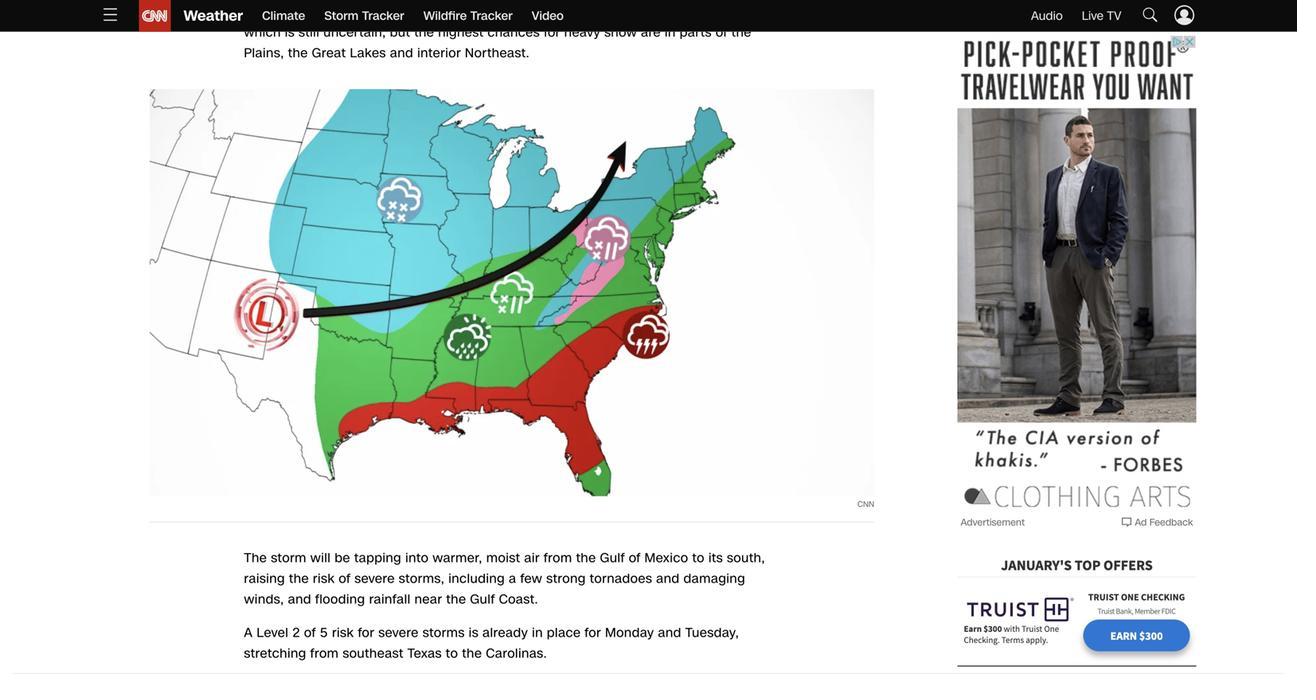 Task type: describe. For each thing, give the bounding box(es) containing it.
with
[[605, 3, 631, 21]]

chances
[[488, 24, 540, 42]]

raising
[[244, 570, 285, 588]]

stretching
[[244, 645, 306, 663]]

will inside the storm will be tapping into warmer, moist air from the gulf of mexico to its south, raising the risk of severe storms, including a few strong tornadoes and damaging winds, and flooding rainfall near the gulf coast.
[[310, 550, 331, 568]]

tornadoes
[[590, 570, 652, 588]]

exactly where and how much snow falls will likely change with the storm's track, which is still uncertain, but the highest chances for heavy snow are in parts of the plains, the great lakes and interior northeast.
[[244, 3, 752, 62]]

is inside a level 2 of 5 risk for severe storms is already in place for monday and tuesday, stretching from southeast texas to the carolinas.
[[469, 625, 479, 642]]

climate
[[262, 8, 305, 24]]

for inside exactly where and how much snow falls will likely change with the storm's track, which is still uncertain, but the highest chances for heavy snow are in parts of the plains, the great lakes and interior northeast.
[[544, 24, 560, 42]]

be
[[335, 550, 350, 568]]

its
[[709, 550, 723, 568]]

severe inside the storm will be tapping into warmer, moist air from the gulf of mexico to its south, raising the risk of severe storms, including a few strong tornadoes and damaging winds, and flooding rainfall near the gulf coast.
[[355, 570, 395, 588]]

rainfall
[[369, 591, 411, 609]]

storm tracker
[[324, 8, 404, 24]]

search icon image
[[1141, 5, 1160, 24]]

and up 2
[[288, 591, 311, 609]]

will inside exactly where and how much snow falls will likely change with the storm's track, which is still uncertain, but the highest chances for heavy snow are in parts of the plains, the great lakes and interior northeast.
[[496, 3, 516, 21]]

warmer,
[[433, 550, 483, 568]]

tracker for wildfire tracker
[[471, 8, 513, 24]]

uncertain,
[[323, 24, 386, 42]]

user avatar image
[[1173, 3, 1197, 27]]

cnn_digital_monday_travel_forecast.png image
[[150, 89, 875, 497]]

of down be
[[339, 570, 351, 588]]

level
[[257, 625, 289, 642]]

of inside exactly where and how much snow falls will likely change with the storm's track, which is still uncertain, but the highest chances for heavy snow are in parts of the plains, the great lakes and interior northeast.
[[716, 24, 728, 42]]

video link
[[532, 0, 564, 32]]

tracker for storm tracker
[[362, 8, 404, 24]]

the down "still"
[[288, 44, 308, 62]]

weather
[[184, 6, 243, 26]]

the storm will be tapping into warmer, moist air from the gulf of mexico to its south, raising the risk of severe storms, including a few strong tornadoes and damaging winds, and flooding rainfall near the gulf coast.
[[244, 550, 765, 609]]

already
[[483, 625, 528, 642]]

highest
[[438, 24, 484, 42]]

near
[[415, 591, 442, 609]]

plains,
[[244, 44, 284, 62]]

winds,
[[244, 591, 284, 609]]

how
[[362, 3, 388, 21]]

wildfire tracker link
[[423, 0, 513, 32]]

0 horizontal spatial gulf
[[470, 591, 495, 609]]

flooding
[[315, 591, 365, 609]]

parts
[[680, 24, 712, 42]]

southeast
[[343, 645, 404, 663]]

the down storm at the bottom left of the page
[[289, 570, 309, 588]]

climate link
[[262, 0, 305, 32]]

much
[[392, 3, 426, 21]]

the up the are
[[635, 3, 655, 21]]

wildfire tracker
[[423, 8, 513, 24]]

live
[[1082, 8, 1104, 24]]

storms
[[423, 625, 465, 642]]

interior
[[417, 44, 461, 62]]

lakes
[[350, 44, 386, 62]]

severe inside a level 2 of 5 risk for severe storms is already in place for monday and tuesday, stretching from southeast texas to the carolinas.
[[378, 625, 419, 642]]

a
[[509, 570, 517, 588]]

tv
[[1107, 8, 1122, 24]]

storm tracker link
[[324, 0, 404, 32]]

audio
[[1031, 8, 1063, 24]]

strong
[[546, 570, 586, 588]]

0 horizontal spatial snow
[[430, 3, 463, 21]]

in inside a level 2 of 5 risk for severe storms is already in place for monday and tuesday, stretching from southeast texas to the carolinas.
[[532, 625, 543, 642]]



Task type: vqa. For each thing, say whether or not it's contained in the screenshot.
Level
yes



Task type: locate. For each thing, give the bounding box(es) containing it.
0 vertical spatial from
[[544, 550, 572, 568]]

to inside the storm will be tapping into warmer, moist air from the gulf of mexico to its south, raising the risk of severe storms, including a few strong tornadoes and damaging winds, and flooding rainfall near the gulf coast.
[[692, 550, 705, 568]]

from down 5
[[310, 645, 339, 663]]

risk inside the storm will be tapping into warmer, moist air from the gulf of mexico to its south, raising the risk of severe storms, including a few strong tornadoes and damaging winds, and flooding rainfall near the gulf coast.
[[313, 570, 335, 588]]

texas
[[408, 645, 442, 663]]

of inside a level 2 of 5 risk for severe storms is already in place for monday and tuesday, stretching from southeast texas to the carolinas.
[[304, 625, 316, 642]]

few
[[520, 570, 543, 588]]

northeast.
[[465, 44, 530, 62]]

1 vertical spatial will
[[310, 550, 331, 568]]

to left the "its"
[[692, 550, 705, 568]]

will up chances
[[496, 3, 516, 21]]

1 horizontal spatial to
[[692, 550, 705, 568]]

to inside a level 2 of 5 risk for severe storms is already in place for monday and tuesday, stretching from southeast texas to the carolinas.
[[446, 645, 458, 663]]

track,
[[709, 3, 744, 21]]

from inside a level 2 of 5 risk for severe storms is already in place for monday and tuesday, stretching from southeast texas to the carolinas.
[[310, 645, 339, 663]]

for up southeast on the left bottom of page
[[358, 625, 375, 642]]

storm
[[324, 8, 359, 24]]

moist
[[486, 550, 520, 568]]

2 horizontal spatial for
[[585, 625, 601, 642]]

0 vertical spatial to
[[692, 550, 705, 568]]

and inside a level 2 of 5 risk for severe storms is already in place for monday and tuesday, stretching from southeast texas to the carolinas.
[[658, 625, 682, 642]]

of
[[716, 24, 728, 42], [629, 550, 641, 568], [339, 570, 351, 588], [304, 625, 316, 642]]

0 horizontal spatial in
[[532, 625, 543, 642]]

in
[[665, 24, 676, 42], [532, 625, 543, 642]]

1 vertical spatial snow
[[604, 24, 637, 42]]

will
[[496, 3, 516, 21], [310, 550, 331, 568]]

risk right 5
[[332, 625, 354, 642]]

5
[[320, 625, 328, 642]]

is right "storms"
[[469, 625, 479, 642]]

2
[[292, 625, 300, 642]]

0 vertical spatial severe
[[355, 570, 395, 588]]

open menu icon image
[[101, 5, 120, 24]]

ad
[[1135, 516, 1147, 530]]

of down track,
[[716, 24, 728, 42]]

a
[[244, 625, 253, 642]]

in left place
[[532, 625, 543, 642]]

is inside exactly where and how much snow falls will likely change with the storm's track, which is still uncertain, but the highest chances for heavy snow are in parts of the plains, the great lakes and interior northeast.
[[285, 24, 295, 42]]

1 horizontal spatial in
[[665, 24, 676, 42]]

a level 2 of 5 risk for severe storms is already in place for monday and tuesday, stretching from southeast texas to the carolinas.
[[244, 625, 739, 663]]

place
[[547, 625, 581, 642]]

to
[[692, 550, 705, 568], [446, 645, 458, 663]]

0 vertical spatial gulf
[[600, 550, 625, 568]]

severe up southeast on the left bottom of page
[[378, 625, 419, 642]]

0 horizontal spatial tracker
[[362, 8, 404, 24]]

storms,
[[399, 570, 445, 588]]

which
[[244, 24, 281, 42]]

carolinas.
[[486, 645, 547, 663]]

the up strong at the left bottom
[[576, 550, 596, 568]]

0 vertical spatial will
[[496, 3, 516, 21]]

cnn
[[858, 499, 875, 510]]

the
[[244, 550, 267, 568]]

monday
[[605, 625, 654, 642]]

from
[[544, 550, 572, 568], [310, 645, 339, 663]]

south,
[[727, 550, 765, 568]]

tuesday,
[[685, 625, 739, 642]]

the
[[635, 3, 655, 21], [414, 24, 434, 42], [732, 24, 752, 42], [288, 44, 308, 62], [576, 550, 596, 568], [289, 570, 309, 588], [446, 591, 466, 609], [462, 645, 482, 663]]

2 tracker from the left
[[471, 8, 513, 24]]

tapping
[[354, 550, 402, 568]]

great
[[312, 44, 346, 62]]

to down "storms"
[[446, 645, 458, 663]]

are
[[641, 24, 661, 42]]

audio link
[[1031, 8, 1063, 24]]

1 vertical spatial from
[[310, 645, 339, 663]]

1 horizontal spatial gulf
[[600, 550, 625, 568]]

heavy
[[564, 24, 601, 42]]

snow
[[430, 3, 463, 21], [604, 24, 637, 42]]

0 horizontal spatial from
[[310, 645, 339, 663]]

in inside exactly where and how much snow falls will likely change with the storm's track, which is still uncertain, but the highest chances for heavy snow are in parts of the plains, the great lakes and interior northeast.
[[665, 24, 676, 42]]

gulf down including
[[470, 591, 495, 609]]

1 tracker from the left
[[362, 8, 404, 24]]

risk
[[313, 570, 335, 588], [332, 625, 354, 642]]

tracker
[[362, 8, 404, 24], [471, 8, 513, 24]]

1 horizontal spatial for
[[544, 24, 560, 42]]

weather link
[[171, 0, 243, 32]]

advertisement region
[[958, 35, 1197, 513]]

damaging
[[684, 570, 745, 588]]

gulf up tornadoes
[[600, 550, 625, 568]]

and up uncertain,
[[334, 3, 358, 21]]

1 horizontal spatial tracker
[[471, 8, 513, 24]]

falls
[[467, 3, 492, 21]]

live tv link
[[1082, 8, 1122, 24]]

the down "storms"
[[462, 645, 482, 663]]

1 vertical spatial risk
[[332, 625, 354, 642]]

and down mexico
[[656, 570, 680, 588]]

1 vertical spatial in
[[532, 625, 543, 642]]

for down likely
[[544, 24, 560, 42]]

feedback
[[1150, 516, 1193, 530]]

live tv
[[1082, 8, 1122, 24]]

in right the are
[[665, 24, 676, 42]]

will left be
[[310, 550, 331, 568]]

the right near
[[446, 591, 466, 609]]

mexico
[[645, 550, 688, 568]]

likely
[[520, 3, 551, 21]]

1 horizontal spatial is
[[469, 625, 479, 642]]

coast.
[[499, 591, 538, 609]]

snow up highest
[[430, 3, 463, 21]]

1 vertical spatial is
[[469, 625, 479, 642]]

0 vertical spatial is
[[285, 24, 295, 42]]

ad feedback
[[1135, 516, 1193, 530]]

1 vertical spatial severe
[[378, 625, 419, 642]]

and down but
[[390, 44, 413, 62]]

gulf
[[600, 550, 625, 568], [470, 591, 495, 609]]

risk inside a level 2 of 5 risk for severe storms is already in place for monday and tuesday, stretching from southeast texas to the carolinas.
[[332, 625, 354, 642]]

and right monday
[[658, 625, 682, 642]]

exactly
[[244, 3, 288, 21]]

video
[[532, 8, 564, 24]]

including
[[449, 570, 505, 588]]

0 vertical spatial risk
[[313, 570, 335, 588]]

of up tornadoes
[[629, 550, 641, 568]]

0 vertical spatial in
[[665, 24, 676, 42]]

change
[[555, 3, 601, 21]]

from up strong at the left bottom
[[544, 550, 572, 568]]

1 horizontal spatial will
[[496, 3, 516, 21]]

and
[[334, 3, 358, 21], [390, 44, 413, 62], [656, 570, 680, 588], [288, 591, 311, 609], [658, 625, 682, 642]]

storm's
[[659, 3, 705, 21]]

1 vertical spatial to
[[446, 645, 458, 663]]

severe
[[355, 570, 395, 588], [378, 625, 419, 642]]

for
[[544, 24, 560, 42], [358, 625, 375, 642], [585, 625, 601, 642]]

snow down with
[[604, 24, 637, 42]]

is left "still"
[[285, 24, 295, 42]]

1 vertical spatial gulf
[[470, 591, 495, 609]]

for right place
[[585, 625, 601, 642]]

the down track,
[[732, 24, 752, 42]]

is
[[285, 24, 295, 42], [469, 625, 479, 642]]

0 horizontal spatial will
[[310, 550, 331, 568]]

air
[[524, 550, 540, 568]]

0 horizontal spatial is
[[285, 24, 295, 42]]

of right 2
[[304, 625, 316, 642]]

1 horizontal spatial from
[[544, 550, 572, 568]]

0 vertical spatial snow
[[430, 3, 463, 21]]

storm
[[271, 550, 307, 568]]

from inside the storm will be tapping into warmer, moist air from the gulf of mexico to its south, raising the risk of severe storms, including a few strong tornadoes and damaging winds, and flooding rainfall near the gulf coast.
[[544, 550, 572, 568]]

but
[[390, 24, 410, 42]]

still
[[299, 24, 320, 42]]

into
[[405, 550, 429, 568]]

risk up flooding
[[313, 570, 335, 588]]

1 horizontal spatial snow
[[604, 24, 637, 42]]

where
[[292, 3, 330, 21]]

0 horizontal spatial for
[[358, 625, 375, 642]]

the inside a level 2 of 5 risk for severe storms is already in place for monday and tuesday, stretching from southeast texas to the carolinas.
[[462, 645, 482, 663]]

severe down tapping
[[355, 570, 395, 588]]

the right but
[[414, 24, 434, 42]]

0 horizontal spatial to
[[446, 645, 458, 663]]

wildfire
[[423, 8, 467, 24]]



